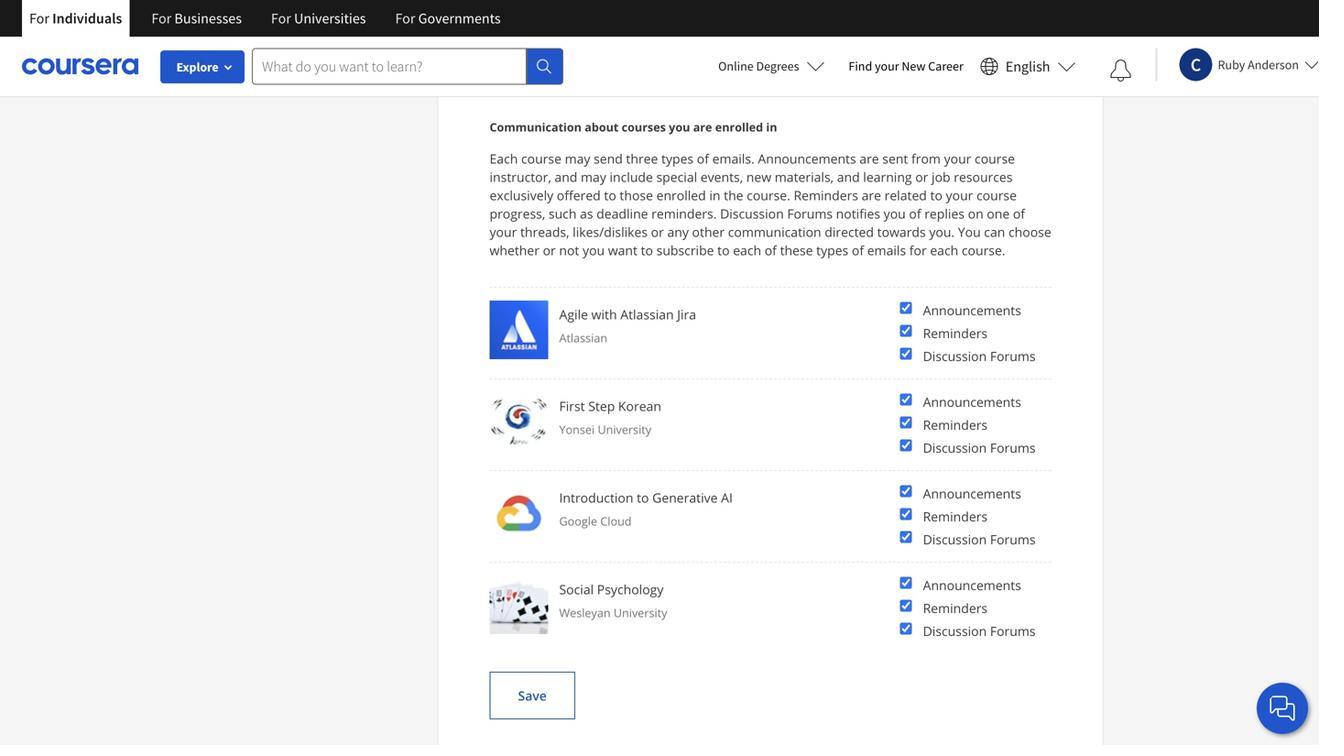 Task type: vqa. For each thing, say whether or not it's contained in the screenshot.
Certificates within Get unlimited access to over 90% of courses, Projects, Specializations, and Professional Certificates on Coursera, taught by top instructors from leading universities and companies.
no



Task type: locate. For each thing, give the bounding box(es) containing it.
forums inside each course may send three types of emails. announcements are sent from your course instructor,          and may include special events, new materials, and learning or job resources exclusively offered to          those enrolled in the course. reminders are related to your course progress, such as deadline reminders.          discussion forums notifies you of replies on one of your threads, likes/dislikes or any other          communication directed towards you. you can choose whether or not you want to subscribe to each of these          types of emails for each course.
[[788, 205, 833, 222]]

1 horizontal spatial enrolled
[[716, 119, 764, 135]]

of
[[697, 150, 709, 167], [909, 205, 922, 222], [1013, 205, 1026, 222], [765, 242, 777, 259], [852, 242, 864, 259]]

discussion inside communication from first step korean group
[[923, 439, 987, 457]]

types down directed
[[817, 242, 849, 259]]

such
[[549, 205, 577, 222]]

3 discussion forums checkbox from the top
[[900, 622, 912, 636]]

of up events,
[[697, 150, 709, 167]]

4 discussion forums from the top
[[923, 622, 1036, 640]]

1 horizontal spatial course.
[[962, 242, 1006, 259]]

0 vertical spatial course.
[[747, 187, 791, 204]]

learning
[[864, 168, 912, 186]]

cloud
[[601, 513, 632, 529]]

or
[[916, 168, 929, 186], [651, 223, 664, 241], [543, 242, 556, 259]]

forums inside communication from agile with atlassian jira group
[[991, 348, 1036, 365]]

0 vertical spatial announcements checkbox
[[900, 301, 912, 315]]

0 vertical spatial discussion forums checkbox
[[900, 347, 912, 361]]

2 reminders checkbox from the top
[[900, 415, 912, 430]]

with
[[592, 306, 617, 323]]

course. down can
[[962, 242, 1006, 259]]

announcements checkbox inside communication from first step korean group
[[900, 392, 912, 407]]

announcements inside communication from agile with atlassian jira group
[[923, 302, 1022, 319]]

discussion for first step korean
[[923, 439, 987, 457]]

and up notifies
[[837, 168, 860, 186]]

one
[[987, 205, 1010, 222]]

1 for from the left
[[29, 9, 49, 27]]

1 vertical spatial enrolled
[[657, 187, 706, 204]]

Announcements checkbox
[[900, 484, 912, 499]]

to left 'generative'
[[637, 489, 649, 507]]

discussion inside communication from introduction to generative ai group
[[923, 531, 987, 548]]

atlassian down agile
[[559, 330, 608, 346]]

announcements checkbox for agile with atlassian jira
[[900, 301, 912, 315]]

university down psychology
[[614, 605, 668, 621]]

1 vertical spatial in
[[710, 187, 721, 204]]

3 reminders checkbox from the top
[[900, 507, 912, 522]]

of down directed
[[852, 242, 864, 259]]

0 vertical spatial are
[[693, 119, 713, 135]]

Announcements checkbox
[[900, 301, 912, 315], [900, 392, 912, 407], [900, 576, 912, 590]]

for left "businesses"
[[152, 9, 172, 27]]

enrolled
[[716, 119, 764, 135], [657, 187, 706, 204]]

forums
[[788, 205, 833, 222], [991, 348, 1036, 365], [991, 439, 1036, 457], [991, 531, 1036, 548], [991, 622, 1036, 640]]

the
[[724, 187, 744, 204]]

1 horizontal spatial in
[[766, 119, 778, 135]]

new
[[747, 168, 772, 186]]

to
[[604, 187, 617, 204], [931, 187, 943, 204], [641, 242, 653, 259], [718, 242, 730, 259], [637, 489, 649, 507]]

not
[[559, 242, 580, 259]]

for left individuals
[[29, 9, 49, 27]]

social
[[559, 581, 594, 598]]

2 discussion forums checkbox from the top
[[900, 530, 912, 545]]

2 and from the left
[[837, 168, 860, 186]]

reminders for introduction to generative ai
[[923, 508, 988, 525]]

for for universities
[[271, 9, 291, 27]]

announcements checkbox inside communication from agile with atlassian jira group
[[900, 301, 912, 315]]

2 announcements checkbox from the top
[[900, 392, 912, 407]]

individuals
[[52, 9, 122, 27]]

progress,
[[490, 205, 546, 222]]

governments
[[418, 9, 501, 27]]

0 horizontal spatial each
[[733, 242, 762, 259]]

send
[[594, 150, 623, 167]]

1 horizontal spatial atlassian
[[621, 306, 674, 323]]

in up new
[[766, 119, 778, 135]]

reminders for agile with atlassian jira
[[923, 325, 988, 342]]

1 vertical spatial announcements checkbox
[[900, 392, 912, 407]]

for for businesses
[[152, 9, 172, 27]]

0 vertical spatial you
[[669, 119, 690, 135]]

english button
[[973, 37, 1084, 96]]

in inside each course may send three types of emails. announcements are sent from your course instructor,          and may include special events, new materials, and learning or job resources exclusively offered to          those enrolled in the course. reminders are related to your course progress, such as deadline reminders.          discussion forums notifies you of replies on one of your threads, likes/dislikes or any other          communication directed towards you. you can choose whether or not you want to subscribe to each of these          types of emails for each course.
[[710, 187, 721, 204]]

your right find at the right top of the page
[[875, 58, 900, 74]]

discussion
[[720, 205, 784, 222], [923, 348, 987, 365], [923, 439, 987, 457], [923, 531, 987, 548], [923, 622, 987, 640]]

you
[[958, 223, 981, 241]]

introduction
[[559, 489, 634, 507]]

course. down new
[[747, 187, 791, 204]]

announcements checkbox down communication from introduction to generative ai group
[[900, 576, 912, 590]]

3 announcements checkbox from the top
[[900, 576, 912, 590]]

2 vertical spatial or
[[543, 242, 556, 259]]

0 vertical spatial in
[[766, 119, 778, 135]]

google
[[559, 513, 598, 529]]

0 horizontal spatial or
[[543, 242, 556, 259]]

or left any
[[651, 223, 664, 241]]

announcements right announcements option
[[923, 485, 1022, 502]]

reminders
[[794, 187, 859, 204], [923, 325, 988, 342], [923, 416, 988, 434], [923, 508, 988, 525], [923, 600, 988, 617]]

announcements checkbox up discussion forums option
[[900, 392, 912, 407]]

reminders checkbox inside communication from first step korean group
[[900, 415, 912, 430]]

announcements down communication from agile with atlassian jira group
[[923, 393, 1022, 411]]

for up what do you want to learn? text field
[[395, 9, 416, 27]]

discussion forums inside communication from agile with atlassian jira group
[[923, 348, 1036, 365]]

1 announcements checkbox from the top
[[900, 301, 912, 315]]

course up one
[[977, 187, 1017, 204]]

your up job
[[944, 150, 972, 167]]

agile
[[559, 306, 588, 323]]

2 horizontal spatial you
[[884, 205, 906, 222]]

1 vertical spatial types
[[817, 242, 849, 259]]

reminders checkbox inside communication from social psychology group
[[900, 599, 912, 613]]

show notifications image
[[1110, 60, 1132, 82]]

yonsei
[[559, 422, 595, 437]]

as
[[580, 205, 593, 222]]

3 discussion forums from the top
[[923, 531, 1036, 548]]

ruby
[[1218, 56, 1246, 73]]

announcements inside communication from introduction to generative ai group
[[923, 485, 1022, 502]]

forums inside communication from social psychology group
[[991, 622, 1036, 640]]

explore button
[[160, 50, 245, 83]]

types up special on the top
[[662, 150, 694, 167]]

reminders inside each course may send three types of emails. announcements are sent from your course instructor,          and may include special events, new materials, and learning or job resources exclusively offered to          those enrolled in the course. reminders are related to your course progress, such as deadline reminders.          discussion forums notifies you of replies on one of your threads, likes/dislikes or any other          communication directed towards you. you can choose whether or not you want to subscribe to each of these          types of emails for each course.
[[794, 187, 859, 204]]

1 horizontal spatial types
[[817, 242, 849, 259]]

other
[[692, 223, 725, 241]]

discussion forums checkbox for ai
[[900, 530, 912, 545]]

0 horizontal spatial in
[[710, 187, 721, 204]]

communication
[[728, 223, 822, 241]]

1 discussion forums checkbox from the top
[[900, 347, 912, 361]]

atlassian
[[621, 306, 674, 323], [559, 330, 608, 346]]

2 discussion forums from the top
[[923, 439, 1036, 457]]

2 horizontal spatial or
[[916, 168, 929, 186]]

of down 'related'
[[909, 205, 922, 222]]

course
[[521, 150, 562, 167], [975, 150, 1015, 167], [977, 187, 1017, 204]]

2 each from the left
[[930, 242, 959, 259]]

forums inside communication from introduction to generative ai group
[[991, 531, 1036, 548]]

3 for from the left
[[271, 9, 291, 27]]

announcements down the you
[[923, 302, 1022, 319]]

enrolled up emails.
[[716, 119, 764, 135]]

2 for from the left
[[152, 9, 172, 27]]

forums for introduction to generative ai
[[991, 531, 1036, 548]]

emails.
[[713, 150, 755, 167]]

replies
[[925, 205, 965, 222]]

1 vertical spatial university
[[614, 605, 668, 621]]

save button
[[490, 672, 575, 720]]

1 vertical spatial course.
[[962, 242, 1006, 259]]

0 horizontal spatial you
[[583, 242, 605, 259]]

0 vertical spatial types
[[662, 150, 694, 167]]

whether
[[490, 242, 540, 259]]

you right 'courses'
[[669, 119, 690, 135]]

reminders inside communication from social psychology group
[[923, 600, 988, 617]]

reminders checkbox for social psychology
[[900, 599, 912, 613]]

each
[[733, 242, 762, 259], [930, 242, 959, 259]]

each down communication
[[733, 242, 762, 259]]

4 for from the left
[[395, 9, 416, 27]]

may down send at the left top of the page
[[581, 168, 607, 186]]

exclusively
[[490, 187, 554, 204]]

choose
[[1009, 223, 1052, 241]]

announcements checkbox for social psychology
[[900, 576, 912, 590]]

Discussion Forums checkbox
[[900, 438, 912, 453]]

you.
[[930, 223, 955, 241]]

announcements up 'materials,'
[[758, 150, 857, 167]]

and up offered
[[555, 168, 578, 186]]

announcements checkbox inside communication from social psychology group
[[900, 576, 912, 590]]

2 vertical spatial are
[[862, 187, 882, 204]]

types
[[662, 150, 694, 167], [817, 242, 849, 259]]

2 vertical spatial discussion forums checkbox
[[900, 622, 912, 636]]

0 vertical spatial enrolled
[[716, 119, 764, 135]]

1 vertical spatial or
[[651, 223, 664, 241]]

are up notifies
[[862, 187, 882, 204]]

courses
[[622, 119, 666, 135]]

are
[[693, 119, 713, 135], [860, 150, 879, 167], [862, 187, 882, 204]]

0 horizontal spatial atlassian
[[559, 330, 608, 346]]

or down threads,
[[543, 242, 556, 259]]

find your new career link
[[840, 55, 973, 78]]

announcements inside communication from social psychology group
[[923, 577, 1022, 594]]

Discussion Forums checkbox
[[900, 347, 912, 361], [900, 530, 912, 545], [900, 622, 912, 636]]

discussion forums
[[923, 348, 1036, 365], [923, 439, 1036, 457], [923, 531, 1036, 548], [923, 622, 1036, 640]]

0 horizontal spatial enrolled
[[657, 187, 706, 204]]

may left send at the left top of the page
[[565, 150, 591, 167]]

announcements for first step korean
[[923, 393, 1022, 411]]

forums for social psychology
[[991, 622, 1036, 640]]

discussion inside communication from agile with atlassian jira group
[[923, 348, 987, 365]]

you
[[669, 119, 690, 135], [884, 205, 906, 222], [583, 242, 605, 259]]

generative
[[653, 489, 718, 507]]

1 discussion forums from the top
[[923, 348, 1036, 365]]

find
[[849, 58, 873, 74]]

0 horizontal spatial course.
[[747, 187, 791, 204]]

1 horizontal spatial and
[[837, 168, 860, 186]]

in left the
[[710, 187, 721, 204]]

online degrees button
[[704, 46, 840, 86]]

discussion forums inside communication from social psychology group
[[923, 622, 1036, 640]]

you up towards
[[884, 205, 906, 222]]

announcements inside communication from first step korean group
[[923, 393, 1022, 411]]

for left universities
[[271, 9, 291, 27]]

instructor,
[[490, 168, 551, 186]]

1 vertical spatial are
[[860, 150, 879, 167]]

discussion forums checkbox for university
[[900, 622, 912, 636]]

discussion forums for first step korean
[[923, 439, 1036, 457]]

0 horizontal spatial and
[[555, 168, 578, 186]]

to right want in the left top of the page
[[641, 242, 653, 259]]

reminders checkbox inside communication from agile with atlassian jira group
[[900, 324, 912, 338]]

atlassian left "jira" at top
[[621, 306, 674, 323]]

discussion forums checkbox inside communication from introduction to generative ai group
[[900, 530, 912, 545]]

discussion forums inside communication from first step korean group
[[923, 439, 1036, 457]]

to down other
[[718, 242, 730, 259]]

announcements
[[758, 150, 857, 167], [923, 302, 1022, 319], [923, 393, 1022, 411], [923, 485, 1022, 502], [923, 577, 1022, 594]]

Reminders checkbox
[[900, 324, 912, 338], [900, 415, 912, 430], [900, 507, 912, 522], [900, 599, 912, 613]]

enrolled up reminders.
[[657, 187, 706, 204]]

your up replies
[[946, 187, 974, 204]]

course up 'resources'
[[975, 150, 1015, 167]]

2 vertical spatial you
[[583, 242, 605, 259]]

businesses
[[175, 9, 242, 27]]

reminders inside communication from first step korean group
[[923, 416, 988, 434]]

4 reminders checkbox from the top
[[900, 599, 912, 613]]

announcements down communication from introduction to generative ai group
[[923, 577, 1022, 594]]

discussion inside communication from social psychology group
[[923, 622, 987, 640]]

announcements checkbox down for
[[900, 301, 912, 315]]

discussion forums inside communication from introduction to generative ai group
[[923, 531, 1036, 548]]

university
[[598, 422, 652, 437], [614, 605, 668, 621]]

announcements for introduction to generative ai
[[923, 485, 1022, 502]]

announcements inside each course may send three types of emails. announcements are sent from your course instructor,          and may include special events, new materials, and learning or job resources exclusively offered to          those enrolled in the course. reminders are related to your course progress, such as deadline reminders.          discussion forums notifies you of replies on one of your threads, likes/dislikes or any other          communication directed towards you. you can choose whether or not you want to subscribe to each of these          types of emails for each course.
[[758, 150, 857, 167]]

directed
[[825, 223, 874, 241]]

for individuals
[[29, 9, 122, 27]]

1 horizontal spatial you
[[669, 119, 690, 135]]

you right the not
[[583, 242, 605, 259]]

may
[[565, 150, 591, 167], [581, 168, 607, 186]]

universities
[[294, 9, 366, 27]]

resources
[[954, 168, 1013, 186]]

are up events,
[[693, 119, 713, 135]]

2 vertical spatial announcements checkbox
[[900, 576, 912, 590]]

forums inside communication from first step korean group
[[991, 439, 1036, 457]]

university inside "first step korean yonsei university"
[[598, 422, 652, 437]]

reminders checkbox inside communication from introduction to generative ai group
[[900, 507, 912, 522]]

or down 'from'
[[916, 168, 929, 186]]

your
[[875, 58, 900, 74], [944, 150, 972, 167], [946, 187, 974, 204], [490, 223, 517, 241]]

1 vertical spatial discussion forums checkbox
[[900, 530, 912, 545]]

are up learning
[[860, 150, 879, 167]]

for for governments
[[395, 9, 416, 27]]

1 horizontal spatial each
[[930, 242, 959, 259]]

online degrees
[[719, 58, 800, 74]]

save
[[518, 687, 547, 704]]

for businesses
[[152, 9, 242, 27]]

communication from agile with atlassian jira group
[[897, 301, 1036, 366]]

1 reminders checkbox from the top
[[900, 324, 912, 338]]

None search field
[[252, 48, 564, 85]]

and
[[555, 168, 578, 186], [837, 168, 860, 186]]

reminders inside communication from agile with atlassian jira group
[[923, 325, 988, 342]]

0 vertical spatial university
[[598, 422, 652, 437]]

wesleyan
[[559, 605, 611, 621]]

university down korean
[[598, 422, 652, 437]]

0 vertical spatial or
[[916, 168, 929, 186]]

reminders inside communication from introduction to generative ai group
[[923, 508, 988, 525]]

jira
[[677, 306, 697, 323]]

each down you.
[[930, 242, 959, 259]]

in
[[766, 119, 778, 135], [710, 187, 721, 204]]



Task type: describe. For each thing, give the bounding box(es) containing it.
1 vertical spatial may
[[581, 168, 607, 186]]

new
[[902, 58, 926, 74]]

likes/dislikes
[[573, 223, 648, 241]]

forums for first step korean
[[991, 439, 1036, 457]]

announcements for social psychology
[[923, 577, 1022, 594]]

notifies
[[836, 205, 881, 222]]

introduction to generative ai google cloud
[[559, 489, 733, 529]]

sent
[[883, 150, 909, 167]]

can
[[985, 223, 1006, 241]]

ai
[[721, 489, 733, 507]]

events,
[[701, 168, 743, 186]]

discussion forums for introduction to generative ai
[[923, 531, 1036, 548]]

discussion forums for social psychology
[[923, 622, 1036, 640]]

these
[[780, 242, 813, 259]]

reminders for first step korean
[[923, 416, 988, 434]]

about
[[585, 119, 619, 135]]

announcements checkbox for first step korean
[[900, 392, 912, 407]]

to down job
[[931, 187, 943, 204]]

What do you want to learn? text field
[[252, 48, 527, 85]]

c
[[1191, 53, 1202, 76]]

for for individuals
[[29, 9, 49, 27]]

reminders for social psychology
[[923, 600, 988, 617]]

communication about courses you are enrolled in
[[490, 119, 778, 135]]

include
[[610, 168, 653, 186]]

communication
[[490, 119, 582, 135]]

discussion forums checkbox for jira
[[900, 347, 912, 361]]

for
[[910, 242, 927, 259]]

subscribe
[[657, 242, 714, 259]]

of down communication
[[765, 242, 777, 259]]

1 vertical spatial you
[[884, 205, 906, 222]]

of right one
[[1013, 205, 1026, 222]]

each
[[490, 150, 518, 167]]

coursera image
[[22, 52, 138, 81]]

1 horizontal spatial or
[[651, 223, 664, 241]]

those
[[620, 187, 653, 204]]

your up whether
[[490, 223, 517, 241]]

emails
[[868, 242, 906, 259]]

want
[[608, 242, 638, 259]]

discussion for introduction to generative ai
[[923, 531, 987, 548]]

enrolled inside each course may send three types of emails. announcements are sent from your course instructor,          and may include special events, new materials, and learning or job resources exclusively offered to          those enrolled in the course. reminders are related to your course progress, such as deadline reminders.          discussion forums notifies you of replies on one of your threads, likes/dislikes or any other          communication directed towards you. you can choose whether or not you want to subscribe to each of these          types of emails for each course.
[[657, 187, 706, 204]]

find your new career
[[849, 58, 964, 74]]

for governments
[[395, 9, 501, 27]]

0 horizontal spatial types
[[662, 150, 694, 167]]

offered
[[557, 187, 601, 204]]

job
[[932, 168, 951, 186]]

deadline
[[597, 205, 648, 222]]

explore
[[176, 59, 219, 75]]

announcements for agile with atlassian jira
[[923, 302, 1022, 319]]

materials,
[[775, 168, 834, 186]]

for universities
[[271, 9, 366, 27]]

anderson
[[1248, 56, 1300, 73]]

step
[[589, 397, 615, 415]]

threads,
[[521, 223, 570, 241]]

1 each from the left
[[733, 242, 762, 259]]

from
[[912, 150, 941, 167]]

agile with atlassian jira atlassian
[[559, 306, 697, 346]]

banner navigation
[[15, 0, 516, 37]]

communication from introduction to generative ai group
[[897, 484, 1036, 549]]

communication from first step korean group
[[897, 392, 1036, 457]]

special
[[657, 168, 698, 186]]

online
[[719, 58, 754, 74]]

any
[[668, 223, 689, 241]]

1 vertical spatial atlassian
[[559, 330, 608, 346]]

0 vertical spatial atlassian
[[621, 306, 674, 323]]

to inside introduction to generative ai google cloud
[[637, 489, 649, 507]]

0 vertical spatial may
[[565, 150, 591, 167]]

psychology
[[597, 581, 664, 598]]

university inside social psychology wesleyan university
[[614, 605, 668, 621]]

discussion for social psychology
[[923, 622, 987, 640]]

first
[[559, 397, 585, 415]]

discussion for agile with atlassian jira
[[923, 348, 987, 365]]

on
[[968, 205, 984, 222]]

reminders checkbox for first step korean
[[900, 415, 912, 430]]

reminders checkbox for agile with atlassian jira
[[900, 324, 912, 338]]

course up instructor,
[[521, 150, 562, 167]]

discussion forums for agile with atlassian jira
[[923, 348, 1036, 365]]

to up the deadline
[[604, 187, 617, 204]]

degrees
[[757, 58, 800, 74]]

korean
[[619, 397, 662, 415]]

first step korean yonsei university
[[559, 397, 662, 437]]

ruby anderson
[[1218, 56, 1300, 73]]

three
[[626, 150, 658, 167]]

discussion inside each course may send three types of emails. announcements are sent from your course instructor,          and may include special events, new materials, and learning or job resources exclusively offered to          those enrolled in the course. reminders are related to your course progress, such as deadline reminders.          discussion forums notifies you of replies on one of your threads, likes/dislikes or any other          communication directed towards you. you can choose whether or not you want to subscribe to each of these          types of emails for each course.
[[720, 205, 784, 222]]

reminders.
[[652, 205, 717, 222]]

career
[[929, 58, 964, 74]]

reminders checkbox for introduction to generative ai
[[900, 507, 912, 522]]

forums for agile with atlassian jira
[[991, 348, 1036, 365]]

chat with us image
[[1268, 694, 1298, 723]]

1 and from the left
[[555, 168, 578, 186]]

towards
[[878, 223, 926, 241]]

communication from social psychology group
[[897, 576, 1036, 641]]

english
[[1006, 57, 1051, 76]]

related
[[885, 187, 927, 204]]

each course may send three types of emails. announcements are sent from your course instructor,          and may include special events, new materials, and learning or job resources exclusively offered to          those enrolled in the course. reminders are related to your course progress, such as deadline reminders.          discussion forums notifies you of replies on one of your threads, likes/dislikes or any other          communication directed towards you. you can choose whether or not you want to subscribe to each of these          types of emails for each course.
[[490, 150, 1052, 259]]

social psychology wesleyan university
[[559, 581, 668, 621]]



